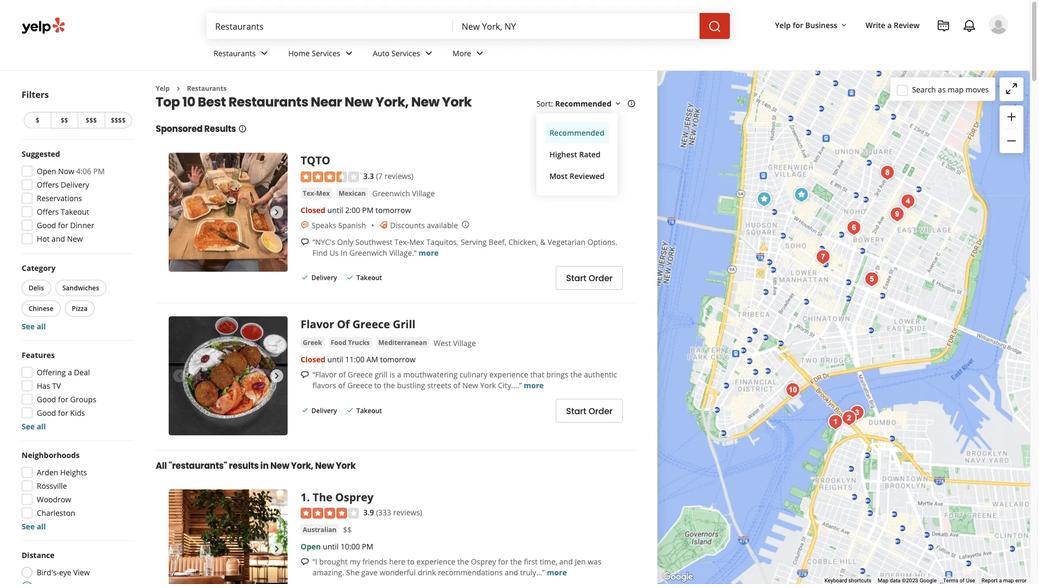 Task type: vqa. For each thing, say whether or not it's contained in the screenshot.
leftmost the Search
no



Task type: describe. For each thing, give the bounding box(es) containing it.
auto
[[373, 48, 390, 58]]

previous image
[[173, 542, 186, 555]]

village for west village
[[453, 338, 476, 348]]

16 speaks spanish v2 image
[[301, 221, 309, 229]]

arden heights
[[37, 467, 87, 478]]

the left first
[[511, 557, 522, 567]]

3.9 (333 reviews)
[[364, 507, 422, 518]]

more link for experience
[[524, 380, 544, 390]]

a for offering
[[68, 367, 72, 378]]

none field near
[[462, 20, 691, 32]]

tex-mex
[[303, 188, 330, 197]]

10
[[182, 93, 195, 111]]

features
[[22, 350, 55, 360]]

start for second start order link from the bottom of the page
[[566, 272, 587, 284]]

pm for 4:06
[[93, 166, 105, 176]]

open for open until 10:00 pm
[[301, 541, 321, 552]]

discounts
[[390, 220, 425, 230]]

a for report
[[1000, 578, 1003, 584]]

that
[[531, 369, 545, 380]]

zoom in image
[[1006, 110, 1019, 123]]

flavor of greece grill link
[[301, 316, 416, 331]]

1 see all button from the top
[[22, 321, 46, 332]]

24 chevron down v2 image for auto services
[[423, 47, 436, 60]]

offers delivery
[[37, 180, 89, 190]]

highest rated
[[550, 149, 601, 160]]

closed until 11:00 am tomorrow
[[301, 354, 416, 365]]

ariari image
[[887, 204, 909, 225]]

0 vertical spatial greenwich
[[372, 188, 410, 198]]

sandwiches button
[[55, 280, 106, 296]]

16 speech v2 image for "flavor
[[301, 371, 309, 379]]

authentic
[[584, 369, 618, 380]]

previous image for tqto
[[173, 206, 186, 219]]

options.
[[588, 237, 618, 247]]

speaks spanish
[[312, 220, 366, 230]]

pm for 2:00
[[362, 205, 374, 215]]

for for business
[[793, 20, 804, 30]]

previous image for flavor of greece grill
[[173, 369, 186, 382]]

expand map image
[[1006, 82, 1019, 95]]

takeout for first start order link from the bottom of the page
[[357, 406, 382, 415]]

all for offering a deal
[[37, 421, 46, 432]]

deal
[[74, 367, 90, 378]]

1 see all from the top
[[22, 321, 46, 332]]

16 speech v2 image
[[301, 558, 309, 566]]

has
[[37, 381, 50, 391]]

home services
[[288, 48, 341, 58]]

3.3 (7 reviews)
[[364, 171, 414, 181]]

the frenchman's dough image
[[783, 379, 804, 401]]

australian button
[[301, 524, 339, 535]]

fish cheeks image
[[844, 217, 865, 239]]

heights
[[60, 467, 87, 478]]

more for experience
[[524, 380, 544, 390]]

has tv
[[37, 381, 61, 391]]

see for arden heights
[[22, 521, 35, 532]]

$$$ button
[[78, 112, 105, 128]]

of right the flavors
[[338, 380, 346, 390]]

1 vertical spatial and
[[560, 557, 573, 567]]

soothr image
[[877, 162, 899, 184]]

delivery for first start order link from the bottom of the page
[[312, 406, 337, 415]]

ferns image
[[898, 191, 919, 212]]

0 vertical spatial osprey
[[335, 489, 374, 504]]

hot and new
[[37, 234, 83, 244]]

a for write
[[888, 20, 892, 30]]

notifications image
[[963, 19, 976, 32]]

recommended for recommended popup button
[[555, 98, 612, 109]]

$$ button
[[51, 112, 78, 128]]

none field 'find'
[[215, 20, 445, 32]]

tex-mex button
[[301, 188, 332, 198]]

1 start order link from the top
[[556, 266, 623, 290]]

order for first start order link from the bottom of the page
[[589, 405, 613, 417]]

Near text field
[[462, 20, 691, 32]]

greece for of
[[348, 369, 373, 380]]

recommended button
[[545, 122, 609, 144]]

0 vertical spatial takeout
[[61, 207, 89, 217]]

spanish
[[338, 220, 366, 230]]

all
[[156, 459, 167, 472]]

next image for closed until 2:00 pm tomorrow
[[270, 206, 283, 219]]

16 discount available v2 image
[[380, 221, 388, 229]]

of left use
[[960, 578, 965, 584]]

report
[[982, 578, 998, 584]]

see all button for offering a deal
[[22, 421, 46, 432]]

arden
[[37, 467, 58, 478]]

village."
[[389, 247, 417, 258]]

first
[[524, 557, 538, 567]]

all "restaurants" results in new york, new york
[[156, 459, 356, 472]]

0 vertical spatial york,
[[376, 93, 409, 111]]

york inside "flavor of greece grill is a mouthwatering culinary experience that brings the authentic flavors of greece to the bustling streets of new york city.…"
[[480, 380, 496, 390]]

am
[[367, 354, 378, 365]]

1 vertical spatial york,
[[291, 459, 313, 472]]

ben n. image
[[989, 15, 1009, 34]]

discounts available
[[390, 220, 458, 230]]

2 vertical spatial greece
[[348, 380, 372, 390]]

more link for chicken,
[[419, 247, 439, 258]]

google
[[920, 578, 937, 584]]

food trucks button
[[329, 337, 372, 348]]

16 chevron down v2 image
[[840, 21, 849, 30]]

here
[[389, 557, 406, 567]]

reviewed
[[570, 171, 605, 181]]

good for good for groups
[[37, 394, 56, 405]]

new down auto services link
[[411, 93, 440, 111]]

for for kids
[[58, 408, 68, 418]]

map data ©2023 google
[[878, 578, 937, 584]]

flavor of greece grill
[[301, 316, 416, 331]]

filters
[[22, 89, 49, 100]]

until for tqto
[[328, 205, 343, 215]]

error
[[1016, 578, 1027, 584]]

start for first start order link from the bottom of the page
[[566, 405, 587, 417]]

10:00
[[341, 541, 360, 552]]

"nyc's
[[313, 237, 335, 247]]

1 . the osprey
[[301, 489, 374, 504]]

services for home services
[[312, 48, 341, 58]]

dinner
[[70, 220, 94, 230]]

recommended button
[[555, 98, 623, 109]]

yelp for yelp for business
[[776, 20, 791, 30]]

available
[[427, 220, 458, 230]]

sponsored results
[[156, 123, 236, 135]]

chicken,
[[509, 237, 538, 247]]

new up the
[[315, 459, 334, 472]]

friends
[[363, 557, 387, 567]]

delivery inside group
[[61, 180, 89, 190]]

as
[[939, 84, 946, 95]]

greenwich village
[[372, 188, 435, 198]]

2:00
[[345, 205, 360, 215]]

all for arden heights
[[37, 521, 46, 532]]

a inside "flavor of greece grill is a mouthwatering culinary experience that brings the authentic flavors of greece to the bustling streets of new york city.…"
[[397, 369, 401, 380]]

terms of use link
[[944, 578, 976, 584]]

offers for offers delivery
[[37, 180, 59, 190]]

pm for 10:00
[[362, 541, 373, 552]]

auto services link
[[364, 39, 444, 70]]

hot
[[37, 234, 50, 244]]

start order for first start order link from the bottom of the page
[[566, 405, 613, 417]]

of right the "flavor
[[339, 369, 346, 380]]

"flavor
[[313, 369, 337, 380]]

open for open now 4:06 pm
[[37, 166, 56, 176]]

mexican button
[[337, 188, 368, 198]]

1 vertical spatial restaurants link
[[187, 84, 227, 93]]

offering
[[37, 367, 66, 378]]

new right in on the bottom left of the page
[[270, 459, 289, 472]]

3.9 star rating image
[[301, 508, 359, 519]]

neighborhoods
[[22, 450, 80, 460]]

chinese button
[[22, 301, 61, 317]]

flavor
[[301, 316, 334, 331]]

tqto
[[301, 153, 331, 168]]

open now 4:06 pm
[[37, 166, 105, 176]]

find
[[313, 247, 328, 258]]

to inside "i brought my friends here to experience the osprey for the first time, and jen was amazing. she gave wonderful drink recommendations and truly…"
[[408, 557, 415, 567]]

1 all from the top
[[37, 321, 46, 332]]

search as map moves
[[913, 84, 989, 95]]

reviews) for 3.3 (7 reviews)
[[385, 171, 414, 181]]

takeout for second start order link from the bottom of the page
[[357, 273, 382, 282]]

greek button
[[301, 337, 324, 348]]

1 horizontal spatial 16 info v2 image
[[628, 99, 636, 108]]

time out market new york image
[[847, 402, 869, 424]]

3.3
[[364, 171, 374, 181]]

see all for arden
[[22, 521, 46, 532]]

2 vertical spatial until
[[323, 541, 339, 552]]

group containing suggested
[[18, 148, 134, 247]]

chinese
[[29, 304, 53, 313]]

the osprey link
[[313, 489, 374, 504]]

the up recommendations
[[458, 557, 469, 567]]

taquitos.
[[427, 237, 459, 247]]

16 speech v2 image for "nyc's
[[301, 238, 309, 246]]

2 vertical spatial york
[[336, 459, 356, 472]]

reservations
[[37, 193, 82, 203]]

0 vertical spatial york
[[442, 93, 472, 111]]

west
[[434, 338, 451, 348]]

0 horizontal spatial and
[[52, 234, 65, 244]]

delivery for second start order link from the bottom of the page
[[312, 273, 337, 282]]

2 vertical spatial and
[[505, 567, 518, 578]]

brought
[[319, 557, 348, 567]]

more
[[453, 48, 472, 58]]

group containing features
[[18, 350, 134, 432]]

$ button
[[24, 112, 51, 128]]

16 checkmark v2 image
[[301, 273, 309, 282]]

search
[[913, 84, 937, 95]]

greece for of
[[353, 316, 390, 331]]

offers for offers takeout
[[37, 207, 59, 217]]

osprey inside "i brought my friends here to experience the osprey for the first time, and jen was amazing. she gave wonderful drink recommendations and truly…"
[[471, 557, 496, 567]]

best
[[198, 93, 226, 111]]

view
[[73, 567, 90, 578]]

1 see from the top
[[22, 321, 35, 332]]



Task type: locate. For each thing, give the bounding box(es) containing it.
all
[[37, 321, 46, 332], [37, 421, 46, 432], [37, 521, 46, 532]]

1 24 chevron down v2 image from the left
[[258, 47, 271, 60]]

2 order from the top
[[589, 405, 613, 417]]

1 vertical spatial next image
[[270, 542, 283, 555]]

Find text field
[[215, 20, 445, 32]]

time,
[[540, 557, 558, 567]]

1 vertical spatial start order link
[[556, 399, 623, 423]]

0 vertical spatial restaurants link
[[205, 39, 280, 70]]

2 horizontal spatial york
[[480, 380, 496, 390]]

experience up 'city.…"'
[[490, 369, 529, 380]]

0 vertical spatial greece
[[353, 316, 390, 331]]

west village
[[434, 338, 476, 348]]

york, up 1
[[291, 459, 313, 472]]

new down dinner
[[67, 234, 83, 244]]

recommended up recommended button
[[555, 98, 612, 109]]

more link for osprey
[[547, 567, 567, 578]]

24 chevron down v2 image inside home services link
[[343, 47, 356, 60]]

village up the discounts available
[[412, 188, 435, 198]]

see up distance
[[22, 521, 35, 532]]

see all button
[[22, 321, 46, 332], [22, 421, 46, 432], [22, 521, 46, 532]]

until up the brought
[[323, 541, 339, 552]]

1 vertical spatial offers
[[37, 207, 59, 217]]

0 vertical spatial start order link
[[556, 266, 623, 290]]

auto services
[[373, 48, 420, 58]]

2 slideshow element from the top
[[169, 316, 288, 435]]

reviews)
[[385, 171, 414, 181], [393, 507, 422, 518]]

yelp
[[776, 20, 791, 30], [156, 84, 170, 93]]

start
[[566, 272, 587, 284], [566, 405, 587, 417]]

2 vertical spatial good
[[37, 408, 56, 418]]

to inside "flavor of greece grill is a mouthwatering culinary experience that brings the authentic flavors of greece to the bustling streets of new york city.…"
[[374, 380, 382, 390]]

1 start from the top
[[566, 272, 587, 284]]

the down is
[[384, 380, 395, 390]]

delivery right 16 checkmark v2 image
[[312, 273, 337, 282]]

all down chinese button
[[37, 321, 46, 332]]

she
[[346, 567, 359, 578]]

0 vertical spatial delivery
[[61, 180, 89, 190]]

2 start order from the top
[[566, 405, 613, 417]]

york up the osprey link
[[336, 459, 356, 472]]

recommended up highest rated button
[[550, 128, 605, 138]]

reviews) for 3.9 (333 reviews)
[[393, 507, 422, 518]]

1 order from the top
[[589, 272, 613, 284]]

1 horizontal spatial and
[[505, 567, 518, 578]]

2 24 chevron down v2 image from the left
[[474, 47, 487, 60]]

$$$$ button
[[105, 112, 132, 128]]

more link down 'that'
[[524, 380, 544, 390]]

1 slideshow element from the top
[[169, 153, 288, 272]]

new inside "flavor of greece grill is a mouthwatering culinary experience that brings the authentic flavors of greece to the bustling streets of new york city.…"
[[463, 380, 478, 390]]

1 vertical spatial open
[[301, 541, 321, 552]]

16 info v2 image right results
[[238, 124, 247, 133]]

0 vertical spatial pm
[[93, 166, 105, 176]]

0 vertical spatial start order
[[566, 272, 613, 284]]

closed for flavor of greece grill
[[301, 354, 326, 365]]

order down authentic
[[589, 405, 613, 417]]

0 vertical spatial tomorrow
[[376, 205, 411, 215]]

the
[[313, 489, 333, 504]]

previous image
[[173, 206, 186, 219], [173, 369, 186, 382]]

for down offers takeout
[[58, 220, 68, 230]]

open up "i
[[301, 541, 321, 552]]

a right write
[[888, 20, 892, 30]]

1 vertical spatial pm
[[362, 205, 374, 215]]

16 chevron right v2 image
[[174, 84, 183, 93]]

slideshow element for tqto
[[169, 153, 288, 272]]

food trucks link
[[329, 337, 372, 348]]

24 chevron down v2 image inside more link
[[474, 47, 487, 60]]

search image
[[709, 20, 722, 33]]

None search field
[[207, 13, 732, 39]]

offering a deal
[[37, 367, 90, 378]]

1 24 chevron down v2 image from the left
[[343, 47, 356, 60]]

grill
[[393, 316, 416, 331]]

report a map error
[[982, 578, 1027, 584]]

24 chevron down v2 image
[[343, 47, 356, 60], [474, 47, 487, 60]]

flavors
[[313, 380, 336, 390]]

0 horizontal spatial experience
[[417, 557, 456, 567]]

tex- inside the tex-mex button
[[303, 188, 316, 197]]

recommended for recommended button
[[550, 128, 605, 138]]

tomorrow up is
[[380, 354, 416, 365]]

2 vertical spatial pm
[[362, 541, 373, 552]]

0 vertical spatial see all button
[[22, 321, 46, 332]]

business
[[806, 20, 838, 30]]

beef,
[[489, 237, 507, 247]]

$$ left $$$ button
[[61, 116, 68, 125]]

experience inside "flavor of greece grill is a mouthwatering culinary experience that brings the authentic flavors of greece to the bustling streets of new york city.…"
[[490, 369, 529, 380]]

recommended
[[555, 98, 612, 109], [550, 128, 605, 138]]

3 see all from the top
[[22, 521, 46, 532]]

good down has tv
[[37, 394, 56, 405]]

australian link
[[301, 524, 339, 535]]

until for flavor of greece grill
[[328, 354, 343, 365]]

16 info v2 image right 16 chevron down v2 image
[[628, 99, 636, 108]]

1 16 speech v2 image from the top
[[301, 238, 309, 246]]

business categories element
[[205, 39, 1009, 70]]

brings
[[547, 369, 569, 380]]

24 chevron down v2 image for more
[[474, 47, 487, 60]]

3 all from the top
[[37, 521, 46, 532]]

1 horizontal spatial $$
[[343, 525, 352, 535]]

see all button down good for kids
[[22, 421, 46, 432]]

tv
[[52, 381, 61, 391]]

slideshow element for flavor of greece grill
[[169, 316, 288, 435]]

0 vertical spatial 16 speech v2 image
[[301, 238, 309, 246]]

0 horizontal spatial more
[[419, 247, 439, 258]]

24 chevron down v2 image for restaurants
[[258, 47, 271, 60]]

3 see from the top
[[22, 521, 35, 532]]

1 vertical spatial mex
[[410, 237, 425, 247]]

until up the speaks spanish
[[328, 205, 343, 215]]

mediterranean
[[379, 338, 427, 347]]

tqto link
[[301, 153, 331, 168]]

tomorrow up 16 discount available v2 icon
[[376, 205, 411, 215]]

pm right the 4:06
[[93, 166, 105, 176]]

greenwich inside the "nyc's only southwest tex-mex taquitos. serving beef, chicken, & vegetarian options. find us in greenwich village."
[[350, 247, 387, 258]]

yelp inside yelp for business button
[[776, 20, 791, 30]]

rated
[[580, 149, 601, 160]]

1 horizontal spatial to
[[408, 557, 415, 567]]

more down taquitos.
[[419, 247, 439, 258]]

for down good for groups
[[58, 408, 68, 418]]

2 vertical spatial takeout
[[357, 406, 382, 415]]

pm up friends
[[362, 541, 373, 552]]

offers down 'reservations'
[[37, 207, 59, 217]]

1 vertical spatial to
[[408, 557, 415, 567]]

is
[[390, 369, 395, 380]]

recommended inside button
[[550, 128, 605, 138]]

next image for open until 10:00 pm
[[270, 542, 283, 555]]

24 chevron down v2 image right more
[[474, 47, 487, 60]]

16 chevron down v2 image
[[614, 99, 623, 108]]

2 horizontal spatial more link
[[547, 567, 567, 578]]

map left error
[[1004, 578, 1015, 584]]

takeout down southwest
[[357, 273, 382, 282]]

osprey
[[335, 489, 374, 504], [471, 557, 496, 567]]

closed for tqto
[[301, 205, 326, 215]]

see all down chinese button
[[22, 321, 46, 332]]

mexican link
[[337, 188, 368, 198]]

start down brings
[[566, 405, 587, 417]]

delivery down open now 4:06 pm
[[61, 180, 89, 190]]

1 vertical spatial map
[[1004, 578, 1015, 584]]

tex- inside the "nyc's only southwest tex-mex taquitos. serving beef, chicken, & vegetarian options. find us in greenwich village."
[[395, 237, 410, 247]]

experience inside "i brought my friends here to experience the osprey for the first time, and jen was amazing. she gave wonderful drink recommendations and truly…"
[[417, 557, 456, 567]]

2 vertical spatial more
[[547, 567, 567, 578]]

0 vertical spatial until
[[328, 205, 343, 215]]

reviews) up greenwich village
[[385, 171, 414, 181]]

2 24 chevron down v2 image from the left
[[423, 47, 436, 60]]

amazing.
[[313, 567, 344, 578]]

all down charleston
[[37, 521, 46, 532]]

new down culinary
[[463, 380, 478, 390]]

mex inside the "nyc's only southwest tex-mex taquitos. serving beef, chicken, & vegetarian options. find us in greenwich village."
[[410, 237, 425, 247]]

open until 10:00 pm
[[301, 541, 373, 552]]

2 vertical spatial more link
[[547, 567, 567, 578]]

2 previous image from the top
[[173, 369, 186, 382]]

next image
[[270, 369, 283, 382]]

1 horizontal spatial 24 chevron down v2 image
[[423, 47, 436, 60]]

gave
[[361, 567, 378, 578]]

1 good from the top
[[37, 220, 56, 230]]

1 vertical spatial recommended
[[550, 128, 605, 138]]

and right hot
[[52, 234, 65, 244]]

delivery down the flavors
[[312, 406, 337, 415]]

1 vertical spatial see
[[22, 421, 35, 432]]

2 vertical spatial see
[[22, 521, 35, 532]]

the osprey image
[[825, 411, 847, 433]]

until down food
[[328, 354, 343, 365]]

1 vertical spatial start
[[566, 405, 587, 417]]

results
[[204, 123, 236, 135]]

24 chevron down v2 image
[[258, 47, 271, 60], [423, 47, 436, 60]]

a right report
[[1000, 578, 1003, 584]]

slideshow element
[[169, 153, 288, 272], [169, 316, 288, 435], [169, 489, 288, 584]]

map
[[948, 84, 964, 95], [1004, 578, 1015, 584]]

services for auto services
[[392, 48, 420, 58]]

1 vertical spatial see all
[[22, 421, 46, 432]]

new right near
[[345, 93, 373, 111]]

0 vertical spatial map
[[948, 84, 964, 95]]

1 vertical spatial $$
[[343, 525, 352, 535]]

a inside group
[[68, 367, 72, 378]]

recommendations
[[438, 567, 503, 578]]

1 vertical spatial osprey
[[471, 557, 496, 567]]

1 vertical spatial delivery
[[312, 273, 337, 282]]

0 vertical spatial experience
[[490, 369, 529, 380]]

24 chevron down v2 image left auto
[[343, 47, 356, 60]]

"flavor of greece grill is a mouthwatering culinary experience that brings the authentic flavors of greece to the bustling streets of new york city.…"
[[313, 369, 618, 390]]

good for good for kids
[[37, 408, 56, 418]]

1 horizontal spatial map
[[1004, 578, 1015, 584]]

projects image
[[938, 19, 950, 32]]

4:06
[[76, 166, 91, 176]]

offers up 'reservations'
[[37, 180, 59, 190]]

map
[[878, 578, 889, 584]]

1 horizontal spatial village
[[453, 338, 476, 348]]

1 offers from the top
[[37, 180, 59, 190]]

write
[[866, 20, 886, 30]]

1 vertical spatial order
[[589, 405, 613, 417]]

0 vertical spatial next image
[[270, 206, 283, 219]]

0 vertical spatial and
[[52, 234, 65, 244]]

zoom out image
[[1006, 134, 1019, 147]]

start order for second start order link from the bottom of the page
[[566, 272, 613, 284]]

$$$$
[[111, 116, 126, 125]]

0 vertical spatial $$
[[61, 116, 68, 125]]

3 see all button from the top
[[22, 521, 46, 532]]

16 speech v2 image
[[301, 238, 309, 246], [301, 371, 309, 379]]

delis
[[29, 283, 44, 292]]

1 horizontal spatial 24 chevron down v2 image
[[474, 47, 487, 60]]

2 see all button from the top
[[22, 421, 46, 432]]

24 chevron down v2 image left home
[[258, 47, 271, 60]]

2 none field from the left
[[462, 20, 691, 32]]

1 horizontal spatial yelp
[[776, 20, 791, 30]]

more
[[419, 247, 439, 258], [524, 380, 544, 390], [547, 567, 567, 578]]

0 vertical spatial reviews)
[[385, 171, 414, 181]]

more for chicken,
[[419, 247, 439, 258]]

2 services from the left
[[392, 48, 420, 58]]

none field up business categories 'element'
[[462, 20, 691, 32]]

and left the truly…"
[[505, 567, 518, 578]]

for for groups
[[58, 394, 68, 405]]

0 vertical spatial mex
[[316, 188, 330, 197]]

0 vertical spatial more link
[[419, 247, 439, 258]]

3.3 star rating image
[[301, 171, 359, 182]]

0 horizontal spatial york,
[[291, 459, 313, 472]]

0 vertical spatial recommended
[[555, 98, 612, 109]]

top
[[156, 93, 180, 111]]

the right brings
[[571, 369, 582, 380]]

see for offering a deal
[[22, 421, 35, 432]]

1 vertical spatial york
[[480, 380, 496, 390]]

open down the suggested
[[37, 166, 56, 176]]

see all for offering
[[22, 421, 46, 432]]

jack's wife freda image
[[813, 246, 834, 268]]

york, down auto services link
[[376, 93, 409, 111]]

pm inside group
[[93, 166, 105, 176]]

takeout
[[61, 207, 89, 217], [357, 273, 382, 282], [357, 406, 382, 415]]

&
[[540, 237, 546, 247]]

and left jen
[[560, 557, 573, 567]]

tqto image
[[791, 184, 813, 206]]

0 horizontal spatial $$
[[61, 116, 68, 125]]

see all button for arden heights
[[22, 521, 46, 532]]

truly…"
[[520, 567, 545, 578]]

yelp for yelp link at the top of the page
[[156, 84, 170, 93]]

sponsored
[[156, 123, 203, 135]]

map right as
[[948, 84, 964, 95]]

map for moves
[[948, 84, 964, 95]]

start order link down authentic
[[556, 399, 623, 423]]

option group containing distance
[[18, 550, 134, 584]]

food
[[331, 338, 347, 347]]

$$ inside button
[[61, 116, 68, 125]]

good down good for groups
[[37, 408, 56, 418]]

2 vertical spatial see all button
[[22, 521, 46, 532]]

1 horizontal spatial none field
[[462, 20, 691, 32]]

group containing neighborhoods
[[18, 450, 134, 532]]

0 vertical spatial slideshow element
[[169, 153, 288, 272]]

for inside button
[[793, 20, 804, 30]]

trucks
[[348, 338, 370, 347]]

keyboard shortcuts button
[[825, 577, 872, 584]]

1 closed from the top
[[301, 205, 326, 215]]

to right here
[[408, 557, 415, 567]]

see all down good for kids
[[22, 421, 46, 432]]

1 horizontal spatial open
[[301, 541, 321, 552]]

sandwiches
[[62, 283, 99, 292]]

2 horizontal spatial more
[[547, 567, 567, 578]]

2 start order link from the top
[[556, 399, 623, 423]]

most reviewed button
[[545, 165, 609, 187]]

1 vertical spatial tex-
[[395, 237, 410, 247]]

1 horizontal spatial york,
[[376, 93, 409, 111]]

1 none field from the left
[[215, 20, 445, 32]]

bird's-
[[37, 567, 59, 578]]

open
[[37, 166, 56, 176], [301, 541, 321, 552]]

1 previous image from the top
[[173, 206, 186, 219]]

map region
[[645, 57, 1039, 584]]

good for dinner
[[37, 220, 94, 230]]

1 vertical spatial takeout
[[357, 273, 382, 282]]

1 horizontal spatial services
[[392, 48, 420, 58]]

start order down options.
[[566, 272, 613, 284]]

group
[[1000, 105, 1024, 153], [18, 148, 134, 247], [19, 263, 134, 332], [18, 350, 134, 432], [18, 450, 134, 532]]

for up good for kids
[[58, 394, 68, 405]]

1 horizontal spatial more
[[524, 380, 544, 390]]

start order link down options.
[[556, 266, 623, 290]]

tomorrow for tqto
[[376, 205, 411, 215]]

services right home
[[312, 48, 341, 58]]

0 vertical spatial all
[[37, 321, 46, 332]]

restaurants inside business categories 'element'
[[214, 48, 256, 58]]

2 see from the top
[[22, 421, 35, 432]]

closed down tex-mex link
[[301, 205, 326, 215]]

$$ up 10:00
[[343, 525, 352, 535]]

2 see all from the top
[[22, 421, 46, 432]]

top 10 best restaurants near new york, new york
[[156, 93, 472, 111]]

2 vertical spatial delivery
[[312, 406, 337, 415]]

1 vertical spatial closed
[[301, 354, 326, 365]]

review
[[894, 20, 920, 30]]

more link
[[419, 247, 439, 258], [524, 380, 544, 390], [547, 567, 567, 578]]

use
[[967, 578, 976, 584]]

streets
[[427, 380, 452, 390]]

drink
[[418, 567, 436, 578]]

tex- down 3.3 star rating image
[[303, 188, 316, 197]]

tex- up village."
[[395, 237, 410, 247]]

0 horizontal spatial map
[[948, 84, 964, 95]]

of
[[339, 369, 346, 380], [338, 380, 346, 390], [454, 380, 461, 390], [960, 578, 965, 584]]

16 speech v2 image down 16 speaks spanish v2 icon
[[301, 238, 309, 246]]

1 horizontal spatial york
[[442, 93, 472, 111]]

1 vertical spatial good
[[37, 394, 56, 405]]

2 closed from the top
[[301, 354, 326, 365]]

open inside group
[[37, 166, 56, 176]]

None field
[[215, 20, 445, 32], [462, 20, 691, 32]]

mediterranean link
[[376, 337, 430, 348]]

see all button down charleston
[[22, 521, 46, 532]]

1 vertical spatial experience
[[417, 557, 456, 567]]

google image
[[661, 570, 696, 584]]

category
[[22, 263, 56, 273]]

1 next image from the top
[[270, 206, 283, 219]]

reviews) right "(333"
[[393, 507, 422, 518]]

1 horizontal spatial osprey
[[471, 557, 496, 567]]

greenwich down 3.3 (7 reviews)
[[372, 188, 410, 198]]

to down grill at the left of the page
[[374, 380, 382, 390]]

more for osprey
[[547, 567, 567, 578]]

a right is
[[397, 369, 401, 380]]

1 services from the left
[[312, 48, 341, 58]]

a
[[888, 20, 892, 30], [68, 367, 72, 378], [397, 369, 401, 380], [1000, 578, 1003, 584]]

distance
[[22, 550, 55, 560]]

good up hot
[[37, 220, 56, 230]]

0 horizontal spatial 16 info v2 image
[[238, 124, 247, 133]]

16 speech v2 image left the "flavor
[[301, 371, 309, 379]]

2 start from the top
[[566, 405, 587, 417]]

info icon image
[[461, 220, 470, 229], [461, 220, 470, 229]]

map for error
[[1004, 578, 1015, 584]]

24 chevron down v2 image for home services
[[343, 47, 356, 60]]

group containing category
[[19, 263, 134, 332]]

0 horizontal spatial osprey
[[335, 489, 374, 504]]

1 vertical spatial village
[[453, 338, 476, 348]]

3 good from the top
[[37, 408, 56, 418]]

for for dinner
[[58, 220, 68, 230]]

tomorrow for flavor of greece grill
[[380, 354, 416, 365]]

more link down the time,
[[547, 567, 567, 578]]

0 horizontal spatial mex
[[316, 188, 330, 197]]

2 good from the top
[[37, 394, 56, 405]]

(333
[[376, 507, 391, 518]]

greenwich down southwest
[[350, 247, 387, 258]]

takeout up dinner
[[61, 207, 89, 217]]

24 chevron down v2 image inside auto services link
[[423, 47, 436, 60]]

for inside "i brought my friends here to experience the osprey for the first time, and jen was amazing. she gave wonderful drink recommendations and truly…"
[[498, 557, 509, 567]]

takeout down grill at the left of the page
[[357, 406, 382, 415]]

pm right 2:00
[[362, 205, 374, 215]]

mediterranean button
[[376, 337, 430, 348]]

jen
[[575, 557, 586, 567]]

0 horizontal spatial services
[[312, 48, 341, 58]]

closed down greek link
[[301, 354, 326, 365]]

juliana's image
[[839, 408, 860, 429]]

0 vertical spatial see
[[22, 321, 35, 332]]

2 vertical spatial all
[[37, 521, 46, 532]]

osprey up 3.9
[[335, 489, 374, 504]]

0 horizontal spatial tex-
[[303, 188, 316, 197]]

24 chevron down v2 image right auto services
[[423, 47, 436, 60]]

.
[[307, 489, 310, 504]]

0 vertical spatial start
[[566, 272, 587, 284]]

a left the deal
[[68, 367, 72, 378]]

york down culinary
[[480, 380, 496, 390]]

more down 'that'
[[524, 380, 544, 390]]

flavor of greece grill image
[[754, 189, 775, 210]]

1 vertical spatial 16 info v2 image
[[238, 124, 247, 133]]

0 vertical spatial yelp
[[776, 20, 791, 30]]

0 vertical spatial offers
[[37, 180, 59, 190]]

none field up home services link
[[215, 20, 445, 32]]

for left business
[[793, 20, 804, 30]]

yelp left business
[[776, 20, 791, 30]]

order for second start order link from the bottom of the page
[[589, 272, 613, 284]]

ye's apothecary image
[[862, 269, 883, 290]]

0 horizontal spatial 24 chevron down v2 image
[[258, 47, 271, 60]]

rossville
[[37, 481, 67, 491]]

16 checkmark v2 image
[[346, 273, 355, 282], [301, 406, 309, 415], [346, 406, 355, 415]]

mex inside button
[[316, 188, 330, 197]]

1 start order from the top
[[566, 272, 613, 284]]

3.9
[[364, 507, 374, 518]]

village right west
[[453, 338, 476, 348]]

2 16 speech v2 image from the top
[[301, 371, 309, 379]]

of right streets
[[454, 380, 461, 390]]

for left first
[[498, 557, 509, 567]]

eye
[[59, 567, 71, 578]]

1 vertical spatial greenwich
[[350, 247, 387, 258]]

see down chinese button
[[22, 321, 35, 332]]

speaks
[[312, 220, 336, 230]]

good for good for dinner
[[37, 220, 56, 230]]

of
[[337, 316, 350, 331]]

pizza
[[72, 304, 88, 313]]

1 vertical spatial previous image
[[173, 369, 186, 382]]

1 vertical spatial yelp
[[156, 84, 170, 93]]

2 all from the top
[[37, 421, 46, 432]]

order down options.
[[589, 272, 613, 284]]

vegetarian
[[548, 237, 586, 247]]

1 vertical spatial start order
[[566, 405, 613, 417]]

user actions element
[[767, 14, 1024, 80]]

2 next image from the top
[[270, 542, 283, 555]]

option group
[[18, 550, 134, 584]]

1 horizontal spatial experience
[[490, 369, 529, 380]]

16 info v2 image
[[628, 99, 636, 108], [238, 124, 247, 133]]

2 horizontal spatial and
[[560, 557, 573, 567]]

2 offers from the top
[[37, 207, 59, 217]]

0 vertical spatial tex-
[[303, 188, 316, 197]]

next image
[[270, 206, 283, 219], [270, 542, 283, 555]]

village for greenwich village
[[412, 188, 435, 198]]

see all down charleston
[[22, 521, 46, 532]]

highest
[[550, 149, 578, 160]]

3 slideshow element from the top
[[169, 489, 288, 584]]



